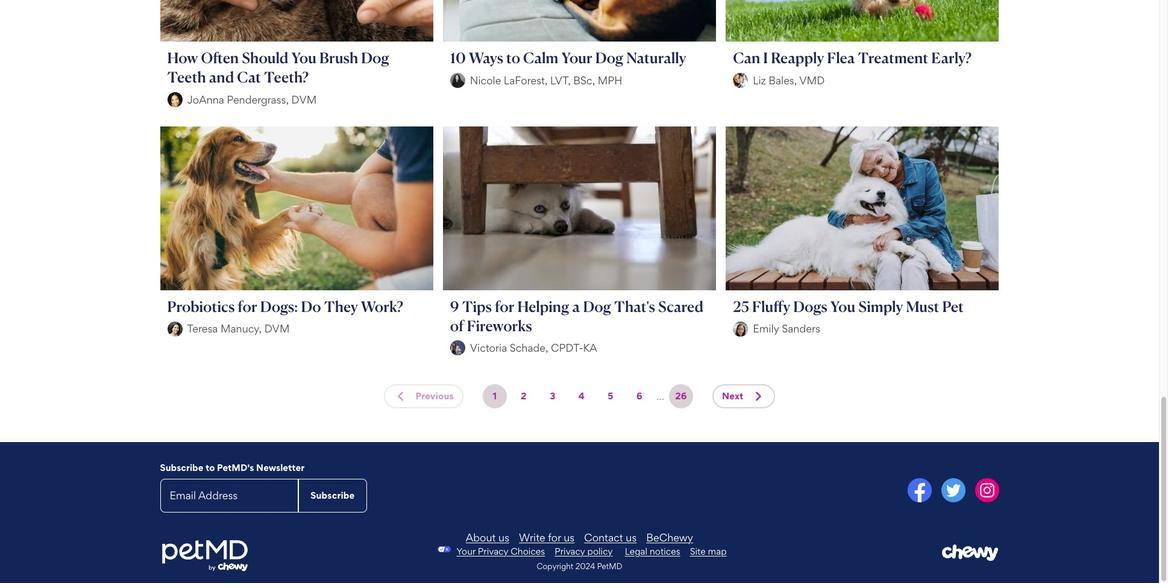 Task type: vqa. For each thing, say whether or not it's contained in the screenshot.
Other Pets popup button
no



Task type: locate. For each thing, give the bounding box(es) containing it.
about us link
[[466, 531, 509, 544]]

to
[[506, 49, 520, 67], [206, 463, 215, 474]]

1 us from the left
[[499, 531, 509, 544]]

legal
[[625, 546, 647, 557]]

1 horizontal spatial for
[[495, 298, 514, 316]]

dvm down teeth?
[[291, 93, 317, 106]]

by image down teeth
[[167, 92, 182, 107]]

instagram image
[[975, 479, 999, 503]]

and
[[209, 68, 234, 86]]

by image for how often should you brush dog teeth and cat teeth?
[[167, 92, 182, 107]]

by image for 9 tips for helping a dog that's scared of fireworks
[[450, 341, 465, 356]]

1 vertical spatial you
[[830, 298, 856, 316]]

privacy down about petmd element
[[555, 546, 585, 557]]

next link
[[712, 385, 775, 409]]

by image left "liz"
[[733, 73, 748, 88]]

2
[[521, 391, 527, 402]]

to up laforest,
[[506, 49, 520, 67]]

26
[[675, 391, 687, 402]]

by image down 25
[[733, 322, 748, 337]]

lvt,
[[550, 74, 571, 87]]

your up the bsc,
[[561, 49, 592, 67]]

us for contact us
[[626, 531, 637, 544]]

contact us link
[[584, 531, 637, 544]]

privacy element
[[432, 546, 613, 557]]

2024
[[575, 562, 595, 571]]

pendergrass,
[[227, 93, 289, 106]]

0 horizontal spatial by image
[[167, 322, 182, 337]]

for
[[238, 298, 257, 316], [495, 298, 514, 316], [548, 531, 561, 544]]

brush
[[319, 49, 358, 67]]

by image down of
[[450, 341, 465, 356]]

1 vertical spatial by image
[[167, 322, 182, 337]]

vmd
[[799, 74, 825, 87]]

social element
[[584, 479, 999, 505]]

26 link
[[669, 385, 693, 409]]

you right dogs on the bottom right of the page
[[830, 298, 856, 316]]

contact
[[584, 531, 623, 544]]

twitter image
[[941, 479, 965, 503]]

1 vertical spatial to
[[206, 463, 215, 474]]

1 horizontal spatial by image
[[733, 73, 748, 88]]

dog right a
[[583, 298, 611, 316]]

25 fluffy dogs you simply must pet
[[733, 298, 964, 316]]

for inside 9 tips for helping a dog that's scared of fireworks
[[495, 298, 514, 316]]

liz
[[753, 74, 766, 87]]

0 vertical spatial to
[[506, 49, 520, 67]]

teresa manucy, dvm
[[187, 323, 290, 335]]

1 horizontal spatial subscribe
[[311, 490, 355, 501]]

5
[[608, 391, 613, 402]]

sanders
[[782, 323, 820, 335]]

1 horizontal spatial you
[[830, 298, 856, 316]]

dog inside how often should you brush dog teeth and cat teeth?
[[361, 49, 389, 67]]

by image
[[450, 73, 465, 88], [167, 92, 182, 107], [733, 322, 748, 337], [450, 341, 465, 356]]

3 us from the left
[[626, 531, 637, 544]]

subscribe inside button
[[311, 490, 355, 501]]

dogs
[[793, 298, 827, 316]]

write for us link
[[519, 531, 575, 544]]

site map
[[690, 546, 727, 557]]

you for simply
[[830, 298, 856, 316]]

4
[[578, 391, 585, 402]]

choices
[[511, 546, 545, 557]]

subscribe for subscribe to petmd's newsletter
[[160, 463, 203, 474]]

map
[[708, 546, 727, 557]]

laforest,
[[504, 74, 548, 87]]

copyright 2024 petmd
[[537, 562, 622, 571]]

0 horizontal spatial you
[[291, 49, 317, 67]]

chewy logo image
[[942, 544, 999, 562]]

for for write
[[548, 531, 561, 544]]

by image for probiotics
[[167, 322, 182, 337]]

2 horizontal spatial us
[[626, 531, 637, 544]]

1 horizontal spatial dvm
[[291, 93, 317, 106]]

tips
[[462, 298, 492, 316]]

None email field
[[160, 479, 299, 513]]

ka
[[583, 342, 597, 354]]

dvm
[[291, 93, 317, 106], [264, 323, 290, 335]]

your
[[561, 49, 592, 67], [457, 546, 476, 557]]

10 ways to calm your dog naturally
[[450, 49, 686, 67]]

notices
[[650, 546, 680, 557]]

liz bales, vmd
[[753, 74, 825, 87]]

0 vertical spatial dvm
[[291, 93, 317, 106]]

your privacy choices link
[[457, 546, 545, 557]]

0 vertical spatial you
[[291, 49, 317, 67]]

they
[[324, 298, 358, 316]]

dvm down dogs:
[[264, 323, 290, 335]]

dog
[[361, 49, 389, 67], [595, 49, 623, 67], [583, 298, 611, 316]]

for right write
[[548, 531, 561, 544]]

0 vertical spatial subscribe
[[160, 463, 203, 474]]

petmd
[[597, 562, 622, 571]]

us up legal
[[626, 531, 637, 544]]

2 horizontal spatial for
[[548, 531, 561, 544]]

1 vertical spatial subscribe
[[311, 490, 355, 501]]

0 horizontal spatial dvm
[[264, 323, 290, 335]]

6
[[636, 391, 642, 402]]

your inside 'link'
[[457, 546, 476, 557]]

to left petmd's
[[206, 463, 215, 474]]

0 vertical spatial by image
[[733, 73, 748, 88]]

us up your privacy choices
[[499, 531, 509, 544]]

site
[[690, 546, 706, 557]]

2 us from the left
[[564, 531, 575, 544]]

dog for brush
[[361, 49, 389, 67]]

us up privacy policy
[[564, 531, 575, 544]]

4 link
[[570, 385, 594, 409]]

petmd home image
[[160, 539, 249, 573]]

1 privacy from the left
[[478, 546, 508, 557]]

reapply
[[771, 49, 824, 67]]

my privacy choices image
[[432, 546, 457, 552]]

by image down 10
[[450, 73, 465, 88]]

1 horizontal spatial us
[[564, 531, 575, 544]]

by image
[[733, 73, 748, 88], [167, 322, 182, 337]]

0 horizontal spatial for
[[238, 298, 257, 316]]

6 link
[[627, 385, 652, 409]]

bechewy
[[646, 531, 693, 544]]

0 horizontal spatial to
[[206, 463, 215, 474]]

by image for 10 ways to calm your dog naturally
[[450, 73, 465, 88]]

your down about on the bottom left of page
[[457, 546, 476, 557]]

1 horizontal spatial your
[[561, 49, 592, 67]]

1 horizontal spatial privacy
[[555, 546, 585, 557]]

dog right the brush
[[361, 49, 389, 67]]

privacy down about us link
[[478, 546, 508, 557]]

i
[[763, 49, 768, 67]]

fireworks
[[467, 317, 532, 335]]

manucy,
[[221, 323, 262, 335]]

bsc,
[[573, 74, 595, 87]]

us
[[499, 531, 509, 544], [564, 531, 575, 544], [626, 531, 637, 544]]

for up manucy,
[[238, 298, 257, 316]]

1 vertical spatial dvm
[[264, 323, 290, 335]]

by image left teresa
[[167, 322, 182, 337]]

dog inside 9 tips for helping a dog that's scared of fireworks
[[583, 298, 611, 316]]

for up fireworks
[[495, 298, 514, 316]]

bechewy link
[[646, 531, 693, 544]]

subscribe
[[160, 463, 203, 474], [311, 490, 355, 501]]

0 horizontal spatial subscribe
[[160, 463, 203, 474]]

0 horizontal spatial us
[[499, 531, 509, 544]]

10
[[450, 49, 466, 67]]

legal element
[[625, 546, 727, 557]]

write for us
[[519, 531, 575, 544]]

privacy
[[478, 546, 508, 557], [555, 546, 585, 557]]

mph
[[598, 74, 622, 87]]

1 vertical spatial your
[[457, 546, 476, 557]]

contact us
[[584, 531, 637, 544]]

5 link
[[598, 385, 623, 409]]

0 horizontal spatial privacy
[[478, 546, 508, 557]]

dog up the mph
[[595, 49, 623, 67]]

1 horizontal spatial to
[[506, 49, 520, 67]]

scared
[[658, 298, 703, 316]]

0 horizontal spatial your
[[457, 546, 476, 557]]

you inside how often should you brush dog teeth and cat teeth?
[[291, 49, 317, 67]]

you up teeth?
[[291, 49, 317, 67]]



Task type: describe. For each thing, give the bounding box(es) containing it.
teeth?
[[264, 68, 309, 86]]

often
[[201, 49, 239, 67]]

work?
[[361, 298, 403, 316]]

joanna pendergrass, dvm
[[187, 93, 317, 106]]

petmd's
[[217, 463, 254, 474]]

dvm for dogs:
[[264, 323, 290, 335]]

flea
[[827, 49, 855, 67]]

simply
[[859, 298, 903, 316]]

0 vertical spatial your
[[561, 49, 592, 67]]

can i reapply flea treatment early?
[[733, 49, 972, 67]]

by image for 25 fluffy dogs you simply must pet
[[733, 322, 748, 337]]

can
[[733, 49, 760, 67]]

you for brush
[[291, 49, 317, 67]]

probiotics
[[167, 298, 235, 316]]

nicole
[[470, 74, 501, 87]]

teresa
[[187, 323, 218, 335]]

how
[[167, 49, 198, 67]]

teeth
[[167, 68, 206, 86]]

policy
[[587, 546, 613, 557]]

dvm for should
[[291, 93, 317, 106]]

9 tips for helping a dog that's scared of fireworks
[[450, 298, 703, 335]]

victoria
[[470, 342, 507, 354]]

newsletter
[[256, 463, 305, 474]]

facebook image
[[907, 479, 932, 503]]

cpdt-
[[551, 342, 583, 354]]

of
[[450, 317, 464, 335]]

…
[[656, 390, 664, 403]]

25
[[733, 298, 749, 316]]

fluffy
[[752, 298, 790, 316]]

about
[[466, 531, 496, 544]]

ways
[[469, 49, 503, 67]]

2 privacy from the left
[[555, 546, 585, 557]]

should
[[242, 49, 288, 67]]

about petmd element
[[301, 531, 858, 544]]

schade,
[[510, 342, 548, 354]]

joanna
[[187, 93, 224, 106]]

for for probiotics
[[238, 298, 257, 316]]

pet
[[942, 298, 964, 316]]

calm
[[523, 49, 558, 67]]

helping
[[517, 298, 569, 316]]

cat
[[237, 68, 261, 86]]

treatment
[[858, 49, 928, 67]]

site map link
[[690, 546, 727, 557]]

subscribe for subscribe
[[311, 490, 355, 501]]

early?
[[931, 49, 972, 67]]

legal notices
[[625, 546, 680, 557]]

bales,
[[769, 74, 797, 87]]

next
[[722, 391, 744, 402]]

how often should you brush dog teeth and cat teeth?
[[167, 49, 389, 86]]

subscribe button
[[299, 479, 367, 513]]

2 link
[[512, 385, 536, 409]]

emily
[[753, 323, 779, 335]]

3
[[550, 391, 555, 402]]

must
[[906, 298, 939, 316]]

9
[[450, 298, 459, 316]]

privacy inside 'link'
[[478, 546, 508, 557]]

subscribe to petmd's newsletter
[[160, 463, 305, 474]]

do
[[301, 298, 321, 316]]

nicole laforest, lvt, bsc, mph
[[470, 74, 622, 87]]

us for about us
[[499, 531, 509, 544]]

privacy policy link
[[555, 546, 613, 557]]

by image for can
[[733, 73, 748, 88]]

3 link
[[541, 385, 565, 409]]

legal notices link
[[625, 546, 680, 557]]

emily sanders
[[753, 323, 820, 335]]

privacy policy
[[555, 546, 613, 557]]

about us
[[466, 531, 509, 544]]

victoria schade, cpdt-ka
[[470, 342, 597, 354]]

your privacy choices
[[457, 546, 545, 557]]

dog for a
[[583, 298, 611, 316]]

dogs:
[[260, 298, 298, 316]]

a
[[572, 298, 580, 316]]

probiotics for dogs: do they work?
[[167, 298, 403, 316]]

dog for your
[[595, 49, 623, 67]]

naturally
[[626, 49, 686, 67]]



